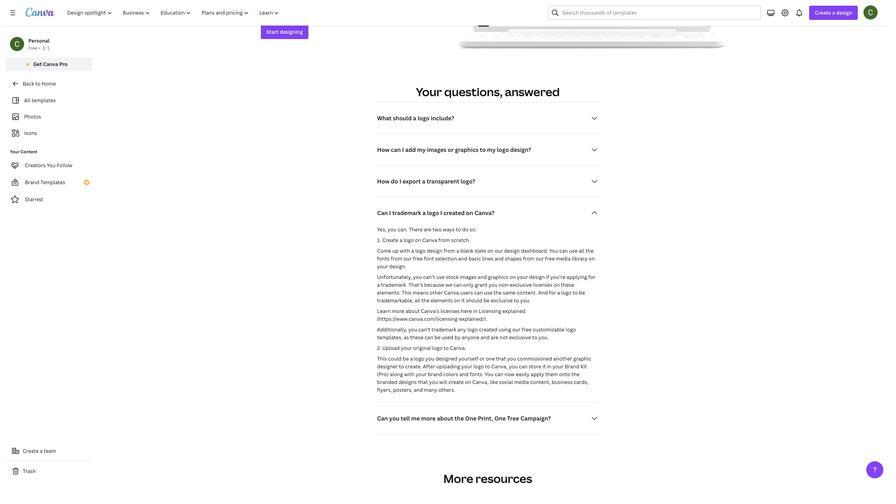 Task type: describe. For each thing, give the bounding box(es) containing it.
this inside unfortunately, you can't use stock images and graphics on your design if you're applying for a trademark. that's because we can only grant you non-exclusive licenses on these elements. this means other canva users can use the same content. and for a logo to be trademarkable, all the elements on it should be exclusive to you.
[[402, 289, 412, 296]]

templates
[[32, 97, 56, 104]]

other
[[430, 289, 443, 296]]

photos link
[[10, 110, 88, 124]]

grant
[[475, 282, 487, 288]]

branded
[[377, 379, 397, 386]]

with inside this could be a logo you designed yourself or one that you commissioned another graphic designer to create. after uploading your logo to canva, you can store it in your brand kit (pro) along with your brand colors and fonts. you can now easily apply them onto the branded designs that you will create on canva, like social media content, business cards, flyers, posters, and many others.
[[404, 371, 414, 378]]

how do i export a transparent logo? button
[[374, 174, 601, 189]]

cards,
[[574, 379, 588, 386]]

1 vertical spatial that
[[418, 379, 428, 386]]

can't for use
[[423, 274, 435, 280]]

2. upload your original logo to canva.
[[377, 345, 466, 351]]

from up selection
[[444, 247, 455, 254]]

the inside 'come up with a logo design from a blank slate on our design dashboard. you can use all the fonts from our free font selection and basic lines and shapes from our free media library on your design.'
[[586, 247, 594, 254]]

can i trademark a logo i created on canva? button
[[374, 206, 601, 220]]

logo up create.
[[414, 355, 424, 362]]

design up font
[[427, 247, 442, 254]]

from down ways
[[438, 237, 450, 244]]

1
[[47, 45, 49, 51]]

there
[[409, 226, 423, 233]]

any
[[458, 326, 466, 333]]

can right the 'we'
[[453, 282, 462, 288]]

1 vertical spatial use
[[436, 274, 445, 280]]

you. inside unfortunately, you can't use stock images and graphics on your design if you're applying for a trademark. that's because we can only grant you non-exclusive licenses on these elements. this means other canva users can use the same content. and for a logo to be trademarkable, all the elements on it should be exclusive to you.
[[520, 297, 530, 304]]

more inside learn more about canva's licenses here in licensing explained (https://www.canva.com/licensing-explained/).
[[392, 308, 404, 315]]

brand inside this could be a logo you designed yourself or one that you commissioned another graphic designer to create. after uploading your logo to canva, you can store it in your brand kit (pro) along with your brand colors and fonts. you can now easily apply them onto the branded designs that you will create on canva, like social media content, business cards, flyers, posters, and many others.
[[565, 363, 579, 370]]

your down yourself
[[461, 363, 472, 370]]

how can i add my images or graphics to my logo design? button
[[374, 143, 601, 157]]

them
[[545, 371, 558, 378]]

start designing link
[[261, 25, 309, 39]]

shapes
[[505, 255, 522, 262]]

up
[[392, 247, 399, 254]]

because
[[424, 282, 444, 288]]

to up along
[[399, 363, 404, 370]]

0 horizontal spatial free
[[413, 255, 423, 262]]

lines
[[482, 255, 493, 262]]

our right slate
[[495, 247, 503, 254]]

all inside 'come up with a logo design from a blank slate on our design dashboard. you can use all the fonts from our free font selection and basic lines and shapes from our free media library on your design.'
[[579, 247, 584, 254]]

2 vertical spatial use
[[484, 289, 492, 296]]

your content
[[10, 149, 37, 155]]

all templates link
[[10, 94, 88, 107]]

1 my from the left
[[417, 146, 426, 154]]

your down as
[[401, 345, 412, 351]]

canva down yes, you can. there are two ways to do so:
[[422, 237, 437, 244]]

to up designed
[[444, 345, 449, 351]]

these inside the additionally, you can't trademark any logo created using our free customizable logo templates, as these can be used by anyone and are not exclusive to you.
[[410, 334, 423, 341]]

from up design.
[[391, 255, 402, 262]]

•
[[39, 45, 40, 51]]

(https://www.canva.com/licensing-
[[377, 316, 459, 322]]

1 horizontal spatial create
[[382, 237, 398, 244]]

0 horizontal spatial for
[[549, 289, 556, 296]]

the inside dropdown button
[[455, 415, 464, 422]]

your down create.
[[416, 371, 427, 378]]

brand inside "link"
[[25, 179, 39, 186]]

you're
[[550, 274, 565, 280]]

as
[[404, 334, 409, 341]]

can up like
[[495, 371, 503, 378]]

additionally, you can't trademark any logo created using our free customizable logo templates, as these can be used by anyone and are not exclusive to you.
[[377, 326, 576, 341]]

additionally,
[[377, 326, 407, 333]]

2 horizontal spatial free
[[545, 255, 555, 262]]

1 horizontal spatial that
[[496, 355, 506, 362]]

canva inside get canva pro button
[[43, 61, 58, 67]]

be down 'applying'
[[579, 289, 585, 296]]

get canva pro button
[[6, 57, 92, 71]]

means
[[413, 289, 428, 296]]

to down same
[[514, 297, 519, 304]]

slate
[[475, 247, 486, 254]]

a inside "button"
[[40, 448, 43, 454]]

images for my
[[427, 146, 446, 154]]

you inside this could be a logo you designed yourself or one that you commissioned another graphic designer to create. after uploading your logo to canva, you can store it in your brand kit (pro) along with your brand colors and fonts. you can now easily apply them onto the branded designs that you will create on canva, like social media content, business cards, flyers, posters, and many others.
[[485, 371, 494, 378]]

from down dashboard.
[[523, 255, 535, 262]]

starred
[[25, 196, 43, 203]]

start
[[266, 28, 278, 35]]

photos
[[24, 113, 41, 120]]

1 horizontal spatial for
[[588, 274, 595, 280]]

all templates
[[24, 97, 56, 104]]

2 one from the left
[[494, 415, 506, 422]]

how to design your logo for free image
[[457, 0, 726, 48]]

0 vertical spatial exclusive
[[510, 282, 532, 288]]

do inside dropdown button
[[391, 178, 398, 185]]

business
[[552, 379, 573, 386]]

logo up designed
[[432, 345, 442, 351]]

flyers,
[[377, 387, 392, 393]]

to inside the additionally, you can't trademark any logo created using our free customizable logo templates, as these can be used by anyone and are not exclusive to you.
[[532, 334, 537, 341]]

free inside the additionally, you can't trademark any logo created using our free customizable logo templates, as these can be used by anyone and are not exclusive to you.
[[522, 326, 531, 333]]

icons
[[24, 130, 37, 136]]

0 horizontal spatial are
[[424, 226, 431, 233]]

1. create a logo on canva from scratch.
[[377, 237, 470, 244]]

design?
[[510, 146, 531, 154]]

will
[[439, 379, 447, 386]]

creators
[[25, 162, 46, 169]]

and
[[538, 289, 548, 296]]

your for your questions, answered
[[416, 84, 442, 99]]

logo right customizable
[[566, 326, 576, 333]]

and down blank
[[458, 255, 467, 262]]

create for create a team
[[23, 448, 39, 454]]

and right lines
[[495, 255, 504, 262]]

can you tell me more about the one print, one tree campaign?
[[377, 415, 551, 422]]

our down dashboard.
[[536, 255, 544, 262]]

0 horizontal spatial canva,
[[472, 379, 489, 386]]

in inside learn more about canva's licenses here in licensing explained (https://www.canva.com/licensing-explained/).
[[473, 308, 477, 315]]

logo up fonts.
[[474, 363, 484, 370]]

i inside 'dropdown button'
[[402, 146, 404, 154]]

and inside unfortunately, you can't use stock images and graphics on your design if you're applying for a trademark. that's because we can only grant you non-exclusive licenses on these elements. this means other canva users can use the same content. and for a logo to be trademarkable, all the elements on it should be exclusive to you.
[[478, 274, 487, 280]]

mockups,
[[366, 0, 392, 6]]

exclusive inside the additionally, you can't trademark any logo created using our free customizable logo templates, as these can be used by anyone and are not exclusive to you.
[[509, 334, 531, 341]]

learn
[[377, 308, 391, 315]]

licensing
[[479, 308, 501, 315]]

designed
[[436, 355, 457, 362]]

home
[[42, 80, 56, 87]]

the down non-
[[494, 289, 502, 296]]

1 vertical spatial do
[[462, 226, 468, 233]]

users
[[460, 289, 473, 296]]

one
[[486, 355, 495, 362]]

by
[[455, 334, 461, 341]]

can inside 'come up with a logo design from a blank slate on our design dashboard. you can use all the fonts from our free font selection and basic lines and shapes from our free media library on your design.'
[[559, 247, 568, 254]]

your for your content
[[10, 149, 19, 155]]

design,
[[303, 0, 323, 6]]

two
[[433, 226, 442, 233]]

fonts
[[377, 255, 390, 262]]

starred link
[[6, 192, 92, 207]]

logo?
[[461, 178, 475, 185]]

on up non-
[[510, 274, 516, 280]]

all inside unfortunately, you can't use stock images and graphics on your design if you're applying for a trademark. that's because we can only grant you non-exclusive licenses on these elements. this means other canva users can use the same content. and for a logo to be trademarkable, all the elements on it should be exclusive to you.
[[415, 297, 420, 304]]

personal
[[28, 37, 49, 44]]

your questions, answered
[[416, 84, 560, 99]]

can inside the additionally, you can't trademark any logo created using our free customizable logo templates, as these can be used by anyone and are not exclusive to you.
[[425, 334, 433, 341]]

posters,
[[393, 387, 413, 393]]

print,
[[478, 415, 493, 422]]

not
[[500, 334, 508, 341]]

media inside this could be a logo you designed yourself or one that you commissioned another graphic designer to create. after uploading your logo to canva, you can store it in your brand kit (pro) along with your brand colors and fonts. you can now easily apply them onto the branded designs that you will create on canva, like social media content, business cards, flyers, posters, and many others.
[[514, 379, 529, 386]]

back to home link
[[6, 77, 92, 91]]

can you tell me more about the one print, one tree campaign? button
[[374, 411, 601, 426]]

in inside this could be a logo you designed yourself or one that you commissioned another graphic designer to create. after uploading your logo to canva, you can store it in your brand kit (pro) along with your brand colors and fonts. you can now easily apply them onto the branded designs that you will create on canva, like social media content, business cards, flyers, posters, and many others.
[[547, 363, 551, 370]]

templates
[[41, 179, 65, 186]]

on down there
[[415, 237, 421, 244]]

if
[[546, 274, 549, 280]]

be up 'licensing'
[[484, 297, 490, 304]]

another
[[553, 355, 572, 362]]

to right back
[[35, 80, 40, 87]]

dashboard.
[[521, 247, 548, 254]]

the inside this could be a logo you designed yourself or one that you commissioned another graphic designer to create. after uploading your logo to canva, you can store it in your brand kit (pro) along with your brand colors and fonts. you can now easily apply them onto the branded designs that you will create on canva, like social media content, business cards, flyers, posters, and many others.
[[572, 371, 580, 378]]

many
[[424, 387, 437, 393]]

all
[[24, 97, 30, 104]]

upload
[[382, 345, 400, 351]]

created for using
[[479, 326, 497, 333]]

be inside the additionally, you can't trademark any logo created using our free customizable logo templates, as these can be used by anyone and are not exclusive to you.
[[435, 334, 441, 341]]

how for how do i export a transparent logo?
[[377, 178, 390, 185]]

our up design.
[[404, 255, 412, 262]]

to down 'applying'
[[573, 289, 578, 296]]

yes,
[[377, 226, 386, 233]]

your down another
[[553, 363, 564, 370]]

your inside unfortunately, you can't use stock images and graphics on your design if you're applying for a trademark. that's because we can only grant you non-exclusive licenses on these elements. this means other canva users can use the same content. and for a logo to be trademarkable, all the elements on it should be exclusive to you.
[[517, 274, 528, 280]]

create inside save your design, create product mockups, or order prints from canva print.
[[324, 0, 341, 6]]

transparent
[[427, 178, 459, 185]]

how can i add my images or graphics to my logo design?
[[377, 146, 531, 154]]

store
[[529, 363, 541, 370]]

1 one from the left
[[465, 415, 477, 422]]

these inside unfortunately, you can't use stock images and graphics on your design if you're applying for a trademark. that's because we can only grant you non-exclusive licenses on these elements. this means other canva users can use the same content. and for a logo to be trademarkable, all the elements on it should be exclusive to you.
[[561, 282, 574, 288]]

explained/).
[[459, 316, 487, 322]]

christina overa image
[[864, 5, 878, 20]]



Task type: locate. For each thing, give the bounding box(es) containing it.
1 vertical spatial about
[[437, 415, 453, 422]]

can't down (https://www.canva.com/licensing- in the bottom of the page
[[418, 326, 430, 333]]

anyone
[[462, 334, 479, 341]]

can't up because
[[423, 274, 435, 280]]

selection
[[435, 255, 457, 262]]

on right library
[[589, 255, 595, 262]]

our
[[495, 247, 503, 254], [404, 255, 412, 262], [536, 255, 544, 262], [512, 326, 521, 333]]

0 vertical spatial should
[[393, 114, 412, 122]]

from inside save your design, create product mockups, or order prints from canva print.
[[292, 8, 306, 16]]

or left order
[[394, 0, 400, 6]]

can down grant
[[474, 289, 483, 296]]

can
[[391, 146, 401, 154], [559, 247, 568, 254], [453, 282, 462, 288], [474, 289, 483, 296], [425, 334, 433, 341], [519, 363, 528, 370], [495, 371, 503, 378]]

logo inside 'dropdown button'
[[497, 146, 509, 154]]

library
[[572, 255, 588, 262]]

this down that's
[[402, 289, 412, 296]]

you
[[388, 226, 397, 233], [413, 274, 422, 280], [489, 282, 498, 288], [408, 326, 417, 333], [426, 355, 434, 362], [507, 355, 516, 362], [509, 363, 518, 370], [429, 379, 438, 386], [389, 415, 399, 422]]

should inside the what should a logo include? 'dropdown button'
[[393, 114, 412, 122]]

you
[[47, 162, 56, 169], [549, 247, 558, 254], [485, 371, 494, 378]]

1 vertical spatial should
[[466, 297, 482, 304]]

how for how can i add my images or graphics to my logo design?
[[377, 146, 390, 154]]

images for stock
[[460, 274, 477, 280]]

and inside the additionally, you can't trademark any logo created using our free customizable logo templates, as these can be used by anyone and are not exclusive to you.
[[481, 334, 490, 341]]

a inside 'dropdown button'
[[413, 114, 416, 122]]

logo inside 'come up with a logo design from a blank slate on our design dashboard. you can use all the fonts from our free font selection and basic lines and shapes from our free media library on your design.'
[[415, 247, 426, 254]]

2 vertical spatial exclusive
[[509, 334, 531, 341]]

0 vertical spatial with
[[400, 247, 410, 254]]

colors
[[443, 371, 458, 378]]

about up (https://www.canva.com/licensing- in the bottom of the page
[[406, 308, 420, 315]]

trademark.
[[381, 282, 407, 288]]

canva, down fonts.
[[472, 379, 489, 386]]

created left using
[[479, 326, 497, 333]]

tree
[[507, 415, 519, 422]]

logo up "anyone"
[[467, 326, 478, 333]]

my
[[417, 146, 426, 154], [487, 146, 496, 154]]

licenses
[[533, 282, 552, 288], [441, 308, 460, 315]]

0 vertical spatial brand
[[25, 179, 39, 186]]

can't for trademark
[[418, 326, 430, 333]]

so:
[[470, 226, 477, 233]]

tell
[[401, 415, 410, 422]]

or inside this could be a logo you designed yourself or one that you commissioned another graphic designer to create. after uploading your logo to canva, you can store it in your brand kit (pro) along with your brand colors and fonts. you can now easily apply them onto the branded designs that you will create on canva, like social media content, business cards, flyers, posters, and many others.
[[480, 355, 485, 362]]

1 vertical spatial canva,
[[472, 379, 489, 386]]

here
[[461, 308, 472, 315]]

canva down the 'we'
[[444, 289, 459, 296]]

your left the content
[[10, 149, 19, 155]]

0 horizontal spatial do
[[391, 178, 398, 185]]

1.
[[377, 237, 381, 244]]

design left if
[[529, 274, 545, 280]]

2 horizontal spatial you
[[549, 247, 558, 254]]

canva inside save your design, create product mockups, or order prints from canva print.
[[307, 8, 324, 16]]

licenses up and
[[533, 282, 552, 288]]

be left used
[[435, 334, 441, 341]]

on down 'you're'
[[554, 282, 560, 288]]

1 horizontal spatial about
[[437, 415, 453, 422]]

1 vertical spatial you.
[[539, 334, 549, 341]]

1 vertical spatial your
[[10, 149, 19, 155]]

and right "anyone"
[[481, 334, 490, 341]]

trash link
[[6, 464, 92, 478]]

it down 'users' in the right bottom of the page
[[461, 297, 465, 304]]

back
[[23, 80, 34, 87]]

you inside 'link'
[[47, 162, 56, 169]]

0 horizontal spatial all
[[415, 297, 420, 304]]

1 how from the top
[[377, 146, 390, 154]]

logo down the can.
[[404, 237, 414, 244]]

1 vertical spatial licenses
[[441, 308, 460, 315]]

icons link
[[10, 126, 88, 140]]

that right one
[[496, 355, 506, 362]]

the up library
[[586, 247, 594, 254]]

free left font
[[413, 255, 423, 262]]

content
[[20, 149, 37, 155]]

0 vertical spatial you
[[47, 162, 56, 169]]

brand
[[25, 179, 39, 186], [565, 363, 579, 370]]

use
[[569, 247, 578, 254], [436, 274, 445, 280], [484, 289, 492, 296]]

0 vertical spatial created
[[443, 209, 465, 217]]

graphics for or
[[455, 146, 479, 154]]

or
[[394, 0, 400, 6], [448, 146, 454, 154], [480, 355, 485, 362]]

logo up two
[[427, 209, 439, 217]]

apply
[[531, 371, 544, 378]]

fonts.
[[470, 371, 483, 378]]

can i trademark a logo i created on canva?
[[377, 209, 494, 217]]

or inside 'dropdown button'
[[448, 146, 454, 154]]

0 vertical spatial can
[[377, 209, 388, 217]]

0 horizontal spatial create
[[324, 0, 341, 6]]

on
[[466, 209, 473, 217], [415, 237, 421, 244], [487, 247, 494, 254], [589, 255, 595, 262], [510, 274, 516, 280], [554, 282, 560, 288], [454, 297, 460, 304], [465, 379, 471, 386]]

exclusive up 'content.'
[[510, 282, 532, 288]]

created inside the additionally, you can't trademark any logo created using our free customizable logo templates, as these can be used by anyone and are not exclusive to you.
[[479, 326, 497, 333]]

and left many
[[414, 387, 423, 393]]

create for create a design
[[815, 9, 831, 16]]

create inside dropdown button
[[815, 9, 831, 16]]

1 horizontal spatial are
[[491, 334, 498, 341]]

design inside create a design dropdown button
[[836, 9, 852, 16]]

logo left include?
[[418, 114, 430, 122]]

product
[[343, 0, 365, 6]]

free •
[[28, 45, 40, 51]]

we
[[445, 282, 452, 288]]

1 horizontal spatial you
[[485, 371, 494, 378]]

can up the yes, on the top left of the page
[[377, 209, 388, 217]]

1 horizontal spatial should
[[466, 297, 482, 304]]

1 horizontal spatial trademark
[[432, 326, 456, 333]]

create a team button
[[6, 444, 92, 458]]

free down dashboard.
[[545, 255, 555, 262]]

0 horizontal spatial licenses
[[441, 308, 460, 315]]

how inside dropdown button
[[377, 178, 390, 185]]

logo inside dropdown button
[[427, 209, 439, 217]]

now
[[505, 371, 515, 378]]

for right and
[[549, 289, 556, 296]]

design.
[[389, 263, 406, 270]]

a
[[832, 9, 835, 16], [413, 114, 416, 122], [422, 178, 425, 185], [422, 209, 426, 217], [400, 237, 402, 244], [411, 247, 414, 254], [456, 247, 459, 254], [377, 282, 380, 288], [557, 289, 560, 296], [410, 355, 413, 362], [40, 448, 43, 454]]

create inside this could be a logo you designed yourself or one that you commissioned another graphic designer to create. after uploading your logo to canva, you can store it in your brand kit (pro) along with your brand colors and fonts. you can now easily apply them onto the branded designs that you will create on canva, like social media content, business cards, flyers, posters, and many others.
[[449, 379, 464, 386]]

are left not
[[491, 334, 498, 341]]

1 horizontal spatial create
[[449, 379, 464, 386]]

None search field
[[548, 6, 761, 20]]

1 vertical spatial these
[[410, 334, 423, 341]]

pro
[[59, 61, 68, 67]]

on down fonts.
[[465, 379, 471, 386]]

2 vertical spatial you
[[485, 371, 494, 378]]

1 horizontal spatial brand
[[565, 363, 579, 370]]

others.
[[438, 387, 455, 393]]

1 horizontal spatial in
[[547, 363, 551, 370]]

with inside 'come up with a logo design from a blank slate on our design dashboard. you can use all the fonts from our free font selection and basic lines and shapes from our free media library on your design.'
[[400, 247, 410, 254]]

1 vertical spatial how
[[377, 178, 390, 185]]

0 vertical spatial licenses
[[533, 282, 552, 288]]

you. inside the additionally, you can't trademark any logo created using our free customizable logo templates, as these can be used by anyone and are not exclusive to you.
[[539, 334, 549, 341]]

about inside learn more about canva's licenses here in licensing explained (https://www.canva.com/licensing-explained/).
[[406, 308, 420, 315]]

1 vertical spatial graphics
[[488, 274, 508, 280]]

or for graphics
[[448, 146, 454, 154]]

what should a logo include?
[[377, 114, 454, 122]]

your inside 'come up with a logo design from a blank slate on our design dashboard. you can use all the fonts from our free font selection and basic lines and shapes from our free media library on your design.'
[[377, 263, 388, 270]]

Search search field
[[562, 6, 756, 20]]

do left so:
[[462, 226, 468, 233]]

should inside unfortunately, you can't use stock images and graphics on your design if you're applying for a trademark. that's because we can only grant you non-exclusive licenses on these elements. this means other canva users can use the same content. and for a logo to be trademarkable, all the elements on it should be exclusive to you.
[[466, 297, 482, 304]]

1 vertical spatial in
[[547, 363, 551, 370]]

images inside unfortunately, you can't use stock images and graphics on your design if you're applying for a trademark. that's because we can only grant you non-exclusive licenses on these elements. this means other canva users can use the same content. and for a logo to be trademarkable, all the elements on it should be exclusive to you.
[[460, 274, 477, 280]]

from right prints
[[292, 8, 306, 16]]

along
[[390, 371, 403, 378]]

trademark inside dropdown button
[[392, 209, 421, 217]]

should right what
[[393, 114, 412, 122]]

be inside this could be a logo you designed yourself or one that you commissioned another graphic designer to create. after uploading your logo to canva, you can store it in your brand kit (pro) along with your brand colors and fonts. you can now easily apply them onto the branded designs that you will create on canva, like social media content, business cards, flyers, posters, and many others.
[[403, 355, 409, 362]]

0 vertical spatial your
[[416, 84, 442, 99]]

canva's
[[421, 308, 439, 315]]

these right as
[[410, 334, 423, 341]]

save
[[275, 0, 288, 6]]

0 vertical spatial images
[[427, 146, 446, 154]]

and left fonts.
[[459, 371, 469, 378]]

can inside the 'can you tell me more about the one print, one tree campaign?' dropdown button
[[377, 415, 388, 422]]

use inside 'come up with a logo design from a blank slate on our design dashboard. you can use all the fonts from our free font selection and basic lines and shapes from our free media library on your design.'
[[569, 247, 578, 254]]

this up designer
[[377, 355, 387, 362]]

images up the only at the bottom right of page
[[460, 274, 477, 280]]

you inside the additionally, you can't trademark any logo created using our free customizable logo templates, as these can be used by anyone and are not exclusive to you.
[[408, 326, 417, 333]]

questions,
[[444, 84, 503, 99]]

logo inside 'dropdown button'
[[418, 114, 430, 122]]

can
[[377, 209, 388, 217], [377, 415, 388, 422]]

can't inside unfortunately, you can't use stock images and graphics on your design if you're applying for a trademark. that's because we can only grant you non-exclusive licenses on these elements. this means other canva users can use the same content. and for a logo to be trademarkable, all the elements on it should be exclusive to you.
[[423, 274, 435, 280]]

that
[[496, 355, 506, 362], [418, 379, 428, 386]]

same
[[503, 289, 515, 296]]

1 vertical spatial brand
[[565, 363, 579, 370]]

1 vertical spatial or
[[448, 146, 454, 154]]

canva inside unfortunately, you can't use stock images and graphics on your design if you're applying for a trademark. that's because we can only grant you non-exclusive licenses on these elements. this means other canva users can use the same content. and for a logo to be trademarkable, all the elements on it should be exclusive to you.
[[444, 289, 459, 296]]

1 horizontal spatial my
[[487, 146, 496, 154]]

created inside dropdown button
[[443, 209, 465, 217]]

create a design
[[815, 9, 852, 16]]

used
[[442, 334, 453, 341]]

brand templates link
[[6, 175, 92, 190]]

1 vertical spatial can
[[377, 415, 388, 422]]

0 horizontal spatial about
[[406, 308, 420, 315]]

what
[[377, 114, 392, 122]]

your right save
[[289, 0, 302, 6]]

2 can from the top
[[377, 415, 388, 422]]

are left two
[[424, 226, 431, 233]]

designing
[[280, 28, 303, 35]]

scratch.
[[451, 237, 470, 244]]

licenses inside unfortunately, you can't use stock images and graphics on your design if you're applying for a trademark. that's because we can only grant you non-exclusive licenses on these elements. this means other canva users can use the same content. and for a logo to be trademarkable, all the elements on it should be exclusive to you.
[[533, 282, 552, 288]]

0 horizontal spatial this
[[377, 355, 387, 362]]

0 vertical spatial or
[[394, 0, 400, 6]]

trademark inside the additionally, you can't trademark any logo created using our free customizable logo templates, as these can be used by anyone and are not exclusive to you.
[[432, 326, 456, 333]]

images inside 'dropdown button'
[[427, 146, 446, 154]]

0 vertical spatial about
[[406, 308, 420, 315]]

0 vertical spatial this
[[402, 289, 412, 296]]

2 my from the left
[[487, 146, 496, 154]]

1 horizontal spatial licenses
[[533, 282, 552, 288]]

with up designs
[[404, 371, 414, 378]]

0 vertical spatial are
[[424, 226, 431, 233]]

to inside 'dropdown button'
[[480, 146, 486, 154]]

0 horizontal spatial use
[[436, 274, 445, 280]]

export
[[403, 178, 421, 185]]

are inside the additionally, you can't trademark any logo created using our free customizable logo templates, as these can be used by anyone and are not exclusive to you.
[[491, 334, 498, 341]]

my right add
[[417, 146, 426, 154]]

your up 'content.'
[[517, 274, 528, 280]]

can left add
[[391, 146, 401, 154]]

can't
[[423, 274, 435, 280], [418, 326, 430, 333]]

your up the what should a logo include?
[[416, 84, 442, 99]]

on inside can i trademark a logo i created on canva? dropdown button
[[466, 209, 473, 217]]

1 vertical spatial create
[[382, 237, 398, 244]]

font
[[424, 255, 434, 262]]

media inside 'come up with a logo design from a blank slate on our design dashboard. you can use all the fonts from our free font selection and basic lines and shapes from our free media library on your design.'
[[556, 255, 571, 262]]

design inside unfortunately, you can't use stock images and graphics on your design if you're applying for a trademark. that's because we can only grant you non-exclusive licenses on these elements. this means other canva users can use the same content. and for a logo to be trademarkable, all the elements on it should be exclusive to you.
[[529, 274, 545, 280]]

create up print.
[[324, 0, 341, 6]]

1 vertical spatial this
[[377, 355, 387, 362]]

1 vertical spatial trademark
[[432, 326, 456, 333]]

one left tree
[[494, 415, 506, 422]]

0 horizontal spatial in
[[473, 308, 477, 315]]

1 horizontal spatial graphics
[[488, 274, 508, 280]]

designer
[[377, 363, 398, 370]]

0 vertical spatial in
[[473, 308, 477, 315]]

can for can i trademark a logo i created on canva?
[[377, 209, 388, 217]]

how
[[377, 146, 390, 154], [377, 178, 390, 185]]

0 horizontal spatial you.
[[520, 297, 530, 304]]

0 vertical spatial canva,
[[491, 363, 508, 370]]

team
[[44, 448, 56, 454]]

it inside this could be a logo you designed yourself or one that you commissioned another graphic designer to create. after uploading your logo to canva, you can store it in your brand kit (pro) along with your brand colors and fonts. you can now easily apply them onto the branded designs that you will create on canva, like social media content, business cards, flyers, posters, and many others.
[[542, 363, 546, 370]]

more down trademarkable,
[[392, 308, 404, 315]]

can left tell
[[377, 415, 388, 422]]

2 how from the top
[[377, 178, 390, 185]]

how do i export a transparent logo?
[[377, 178, 475, 185]]

1 horizontal spatial you.
[[539, 334, 549, 341]]

about inside dropdown button
[[437, 415, 453, 422]]

about
[[406, 308, 420, 315], [437, 415, 453, 422]]

1 vertical spatial for
[[549, 289, 556, 296]]

0 vertical spatial do
[[391, 178, 398, 185]]

on inside this could be a logo you designed yourself or one that you commissioned another graphic designer to create. after uploading your logo to canva, you can store it in your brand kit (pro) along with your brand colors and fonts. you can now easily apply them onto the branded designs that you will create on canva, like social media content, business cards, flyers, posters, and many others.
[[465, 379, 471, 386]]

the down means
[[421, 297, 429, 304]]

your down fonts
[[377, 263, 388, 270]]

0 horizontal spatial images
[[427, 146, 446, 154]]

logo down 1. create a logo on canva from scratch.
[[415, 247, 426, 254]]

to down customizable
[[532, 334, 537, 341]]

2 vertical spatial or
[[480, 355, 485, 362]]

include?
[[431, 114, 454, 122]]

1 vertical spatial it
[[542, 363, 546, 370]]

1 vertical spatial all
[[415, 297, 420, 304]]

0 horizontal spatial these
[[410, 334, 423, 341]]

logo down 'you're'
[[561, 289, 572, 296]]

2 vertical spatial create
[[23, 448, 39, 454]]

yourself
[[459, 355, 478, 362]]

0 vertical spatial use
[[569, 247, 578, 254]]

could
[[388, 355, 402, 362]]

design up shapes
[[504, 247, 520, 254]]

in up explained/).
[[473, 308, 477, 315]]

you inside dropdown button
[[389, 415, 399, 422]]

0 horizontal spatial one
[[465, 415, 477, 422]]

0 horizontal spatial should
[[393, 114, 412, 122]]

graphics for and
[[488, 274, 508, 280]]

trademark up used
[[432, 326, 456, 333]]

created for on
[[443, 209, 465, 217]]

brand
[[428, 371, 442, 378]]

elements.
[[377, 289, 401, 296]]

1 horizontal spatial media
[[556, 255, 571, 262]]

or left one
[[480, 355, 485, 362]]

1 horizontal spatial or
[[448, 146, 454, 154]]

to right ways
[[456, 226, 461, 233]]

1 vertical spatial are
[[491, 334, 498, 341]]

0 vertical spatial these
[[561, 282, 574, 288]]

graphics inside how can i add my images or graphics to my logo design? 'dropdown button'
[[455, 146, 479, 154]]

0 horizontal spatial create
[[23, 448, 39, 454]]

me
[[411, 415, 420, 422]]

prints
[[275, 8, 291, 16]]

can for can you tell me more about the one print, one tree campaign?
[[377, 415, 388, 422]]

graphics inside unfortunately, you can't use stock images and graphics on your design if you're applying for a trademark. that's because we can only grant you non-exclusive licenses on these elements. this means other canva users can use the same content. and for a logo to be trademarkable, all the elements on it should be exclusive to you.
[[488, 274, 508, 280]]

about down others.
[[437, 415, 453, 422]]

these down 'applying'
[[561, 282, 574, 288]]

this inside this could be a logo you designed yourself or one that you commissioned another graphic designer to create. after uploading your logo to canva, you can store it in your brand kit (pro) along with your brand colors and fonts. you can now easily apply them onto the branded designs that you will create on canva, like social media content, business cards, flyers, posters, and many others.
[[377, 355, 387, 362]]

1 vertical spatial create
[[449, 379, 464, 386]]

0 vertical spatial all
[[579, 247, 584, 254]]

more right me
[[421, 415, 436, 422]]

or for order
[[394, 0, 400, 6]]

0 vertical spatial it
[[461, 297, 465, 304]]

graphics up logo?
[[455, 146, 479, 154]]

created up ways
[[443, 209, 465, 217]]

more
[[392, 308, 404, 315], [421, 415, 436, 422]]

on up lines
[[487, 247, 494, 254]]

logo inside unfortunately, you can't use stock images and graphics on your design if you're applying for a trademark. that's because we can only grant you non-exclusive licenses on these elements. this means other canva users can use the same content. and for a logo to be trademarkable, all the elements on it should be exclusive to you.
[[561, 289, 572, 296]]

1 vertical spatial created
[[479, 326, 497, 333]]

you.
[[520, 297, 530, 304], [539, 334, 549, 341]]

use down grant
[[484, 289, 492, 296]]

1 horizontal spatial use
[[484, 289, 492, 296]]

this could be a logo you designed yourself or one that you commissioned another graphic designer to create. after uploading your logo to canva, you can store it in your brand kit (pro) along with your brand colors and fonts. you can now easily apply them onto the branded designs that you will create on canva, like social media content, business cards, flyers, posters, and many others.
[[377, 355, 591, 393]]

with right 'up' on the left bottom
[[400, 247, 410, 254]]

that's
[[409, 282, 423, 288]]

top level navigation element
[[62, 6, 285, 20]]

1 horizontal spatial your
[[416, 84, 442, 99]]

what should a logo include? button
[[374, 111, 601, 125]]

and up grant
[[478, 274, 487, 280]]

1 horizontal spatial canva,
[[491, 363, 508, 370]]

1 horizontal spatial all
[[579, 247, 584, 254]]

0 horizontal spatial media
[[514, 379, 529, 386]]

can up easily
[[519, 363, 528, 370]]

the up cards,
[[572, 371, 580, 378]]

can't inside the additionally, you can't trademark any logo created using our free customizable logo templates, as these can be used by anyone and are not exclusive to you.
[[418, 326, 430, 333]]

how inside 'dropdown button'
[[377, 146, 390, 154]]

you inside 'come up with a logo design from a blank slate on our design dashboard. you can use all the fonts from our free font selection and basic lines and shapes from our free media library on your design.'
[[549, 247, 558, 254]]

can inside 'dropdown button'
[[391, 146, 401, 154]]

1 horizontal spatial free
[[522, 326, 531, 333]]

ways
[[443, 226, 455, 233]]

on down 'users' in the right bottom of the page
[[454, 297, 460, 304]]

or inside save your design, create product mockups, or order prints from canva print.
[[394, 0, 400, 6]]

0 horizontal spatial created
[[443, 209, 465, 217]]

1 horizontal spatial more
[[421, 415, 436, 422]]

unfortunately,
[[377, 274, 412, 280]]

be
[[579, 289, 585, 296], [484, 297, 490, 304], [435, 334, 441, 341], [403, 355, 409, 362]]

create
[[815, 9, 831, 16], [382, 237, 398, 244], [23, 448, 39, 454]]

designs
[[399, 379, 417, 386]]

a inside this could be a logo you designed yourself or one that you commissioned another graphic designer to create. after uploading your logo to canva, you can store it in your brand kit (pro) along with your brand colors and fonts. you can now easily apply them onto the branded designs that you will create on canva, like social media content, business cards, flyers, posters, and many others.
[[410, 355, 413, 362]]

0 horizontal spatial graphics
[[455, 146, 479, 154]]

2 horizontal spatial create
[[815, 9, 831, 16]]

more inside dropdown button
[[421, 415, 436, 422]]

licenses inside learn more about canva's licenses here in licensing explained (https://www.canva.com/licensing-explained/).
[[441, 308, 460, 315]]

1 horizontal spatial do
[[462, 226, 468, 233]]

canva, down one
[[491, 363, 508, 370]]

learn more about canva's licenses here in licensing explained (https://www.canva.com/licensing-explained/).
[[377, 308, 526, 322]]

you left follow at top
[[47, 162, 56, 169]]

1 vertical spatial exclusive
[[491, 297, 513, 304]]

create inside "button"
[[23, 448, 39, 454]]

back to home
[[23, 80, 56, 87]]

our right using
[[512, 326, 521, 333]]

1 vertical spatial more
[[421, 415, 436, 422]]

your inside save your design, create product mockups, or order prints from canva print.
[[289, 0, 302, 6]]

the
[[586, 247, 594, 254], [494, 289, 502, 296], [421, 297, 429, 304], [572, 371, 580, 378], [455, 415, 464, 422]]

1 can from the top
[[377, 209, 388, 217]]

can up original in the bottom of the page
[[425, 334, 433, 341]]

1 vertical spatial with
[[404, 371, 414, 378]]

to down one
[[485, 363, 490, 370]]

0 horizontal spatial trademark
[[392, 209, 421, 217]]

our inside the additionally, you can't trademark any logo created using our free customizable logo templates, as these can be used by anyone and are not exclusive to you.
[[512, 326, 521, 333]]

canva down design,
[[307, 8, 324, 16]]

create a team
[[23, 448, 56, 454]]

1 vertical spatial media
[[514, 379, 529, 386]]

how left add
[[377, 146, 390, 154]]

i
[[402, 146, 404, 154], [399, 178, 401, 185], [389, 209, 391, 217], [440, 209, 442, 217]]

you right dashboard.
[[549, 247, 558, 254]]

1 horizontal spatial one
[[494, 415, 506, 422]]

can inside can i trademark a logo i created on canva? dropdown button
[[377, 209, 388, 217]]

2 horizontal spatial use
[[569, 247, 578, 254]]

social
[[499, 379, 513, 386]]

it inside unfortunately, you can't use stock images and graphics on your design if you're applying for a trademark. that's because we can only grant you non-exclusive licenses on these elements. this means other canva users can use the same content. and for a logo to be trademarkable, all the elements on it should be exclusive to you.
[[461, 297, 465, 304]]



Task type: vqa. For each thing, say whether or not it's contained in the screenshot.
1st get started in canva from the bottom of the page
no



